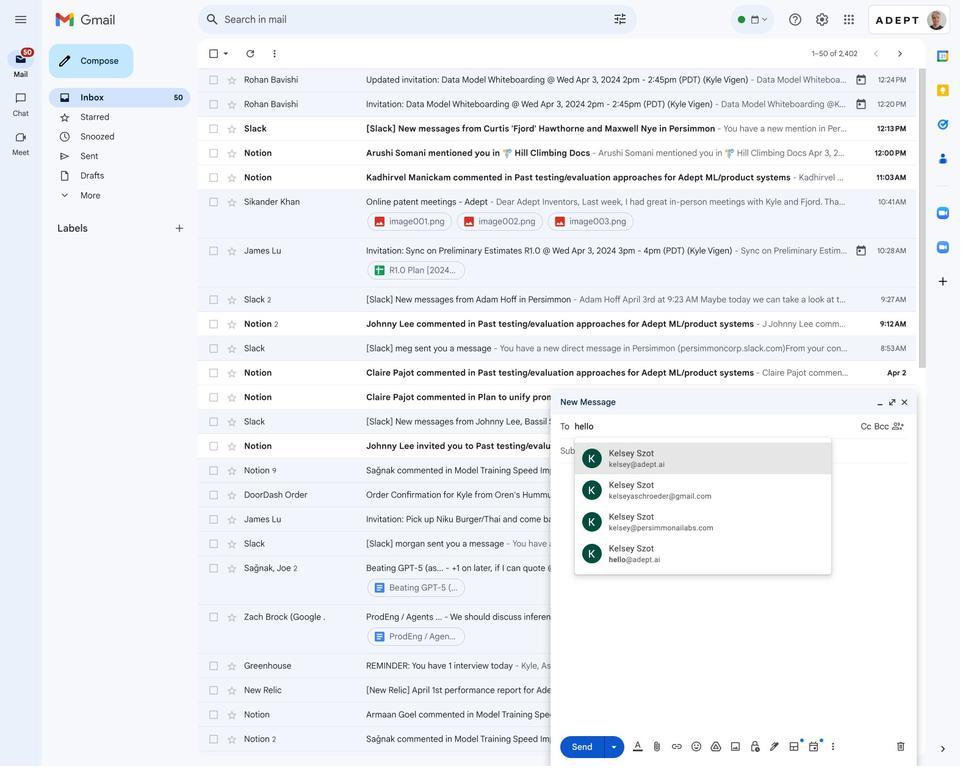 Task type: vqa. For each thing, say whether or not it's contained in the screenshot.
the minimize Image at the right of page
yes



Task type: describe. For each thing, give the bounding box(es) containing it.
20 row from the top
[[198, 605, 917, 654]]

calendar event image for 19th "row" from the bottom
[[855, 245, 868, 257]]

cell for 15th "row" from the top
[[873, 465, 917, 477]]

24 row from the top
[[198, 727, 917, 752]]

9 row from the top
[[198, 312, 917, 336]]

Subject field
[[561, 445, 907, 457]]

discard draft ‪(⌘⇧d)‬ image
[[895, 741, 907, 753]]

cell for sixth "row" from the bottom of the page
[[873, 611, 917, 623]]

insert files using drive image
[[710, 741, 722, 753]]

close image
[[900, 398, 910, 407]]

older image
[[895, 48, 907, 60]]

16 row from the top
[[198, 483, 917, 507]]

8 row from the top
[[198, 288, 917, 312]]

17 row from the top
[[198, 507, 917, 532]]

set up a time to meet image
[[808, 741, 820, 753]]

cell for third "row" from the bottom
[[873, 709, 917, 721]]

11 row from the top
[[198, 361, 917, 385]]

6 row from the top
[[198, 190, 917, 239]]

1 row from the top
[[198, 68, 917, 92]]

18 row from the top
[[198, 532, 917, 556]]

25 row from the top
[[198, 752, 917, 766]]

settings image
[[815, 12, 830, 27]]

23 row from the top
[[198, 703, 917, 727]]

19 row from the top
[[198, 556, 917, 605]]

more send options image
[[608, 741, 620, 753]]

insert signature image
[[769, 741, 781, 753]]

13 row from the top
[[198, 410, 917, 434]]

cell for 21th "row" from the top
[[873, 660, 917, 672]]

select a layout image
[[788, 741, 801, 753]]

4 row from the top
[[198, 141, 917, 165]]

3 row from the top
[[198, 117, 917, 141]]

calendar event image for 1st "row" from the top of the page
[[855, 74, 868, 86]]

7 row from the top
[[198, 239, 917, 288]]

Search in mail search field
[[198, 5, 637, 34]]

attach files image
[[652, 741, 664, 753]]

advanced search options image
[[608, 7, 633, 31]]

cell for eighth "row" from the bottom of the page
[[873, 538, 917, 550]]

cell for ninth "row" from the bottom of the page
[[873, 514, 917, 526]]

14 row from the top
[[198, 434, 917, 459]]



Task type: locate. For each thing, give the bounding box(es) containing it.
To recipients text field
[[575, 416, 861, 438]]

🚏 image
[[502, 149, 513, 159]]

Search in mail text field
[[225, 13, 579, 26]]

15 row from the top
[[198, 459, 917, 483]]

tab list
[[926, 39, 960, 722]]

refresh image
[[244, 48, 256, 60]]

navigation
[[0, 39, 43, 766]]

calendar event image
[[855, 98, 868, 111]]

calendar event image
[[855, 74, 868, 86], [855, 245, 868, 257]]

heading
[[0, 70, 42, 79], [0, 109, 42, 118], [0, 148, 42, 158], [57, 222, 173, 234]]

None checkbox
[[208, 74, 220, 86], [208, 98, 220, 111], [208, 196, 220, 208], [208, 245, 220, 257], [208, 294, 220, 306], [208, 318, 220, 330], [208, 343, 220, 355], [208, 367, 220, 379], [208, 416, 220, 428], [208, 440, 220, 452], [208, 514, 220, 526], [208, 538, 220, 550], [208, 611, 220, 623], [208, 74, 220, 86], [208, 98, 220, 111], [208, 196, 220, 208], [208, 245, 220, 257], [208, 294, 220, 306], [208, 318, 220, 330], [208, 343, 220, 355], [208, 367, 220, 379], [208, 416, 220, 428], [208, 440, 220, 452], [208, 514, 220, 526], [208, 538, 220, 550], [208, 611, 220, 623]]

🚏 image
[[725, 149, 735, 159]]

row
[[198, 68, 917, 92], [198, 92, 917, 117], [198, 117, 917, 141], [198, 141, 917, 165], [198, 165, 917, 190], [198, 190, 917, 239], [198, 239, 917, 288], [198, 288, 917, 312], [198, 312, 917, 336], [198, 336, 917, 361], [198, 361, 917, 385], [198, 385, 917, 410], [198, 410, 917, 434], [198, 434, 917, 459], [198, 459, 917, 483], [198, 483, 917, 507], [198, 507, 917, 532], [198, 532, 917, 556], [198, 556, 917, 605], [198, 605, 917, 654], [198, 654, 917, 678], [198, 678, 917, 703], [198, 703, 917, 727], [198, 727, 917, 752], [198, 752, 917, 766]]

Message Body text field
[[561, 470, 907, 724]]

cell for 14th "row"
[[873, 440, 917, 452]]

None checkbox
[[208, 48, 220, 60], [208, 123, 220, 135], [208, 147, 220, 159], [208, 172, 220, 184], [208, 391, 220, 404], [208, 465, 220, 477], [208, 489, 220, 501], [208, 562, 220, 575], [208, 660, 220, 672], [208, 684, 220, 697], [208, 709, 220, 721], [208, 733, 220, 746], [208, 48, 220, 60], [208, 123, 220, 135], [208, 147, 220, 159], [208, 172, 220, 184], [208, 391, 220, 404], [208, 465, 220, 477], [208, 489, 220, 501], [208, 562, 220, 575], [208, 660, 220, 672], [208, 684, 220, 697], [208, 709, 220, 721], [208, 733, 220, 746]]

cell for fourth "row" from the bottom of the page
[[873, 684, 917, 697]]

0 vertical spatial calendar event image
[[855, 74, 868, 86]]

insert link ‪(⌘k)‬ image
[[671, 741, 683, 753]]

cell for tenth "row" from the bottom
[[873, 489, 917, 501]]

10 row from the top
[[198, 336, 917, 361]]

dialog
[[551, 390, 917, 766]]

22 row from the top
[[198, 678, 917, 703]]

2 row from the top
[[198, 92, 917, 117]]

main menu image
[[13, 12, 28, 27]]

cell for 19th "row" from the top of the page
[[873, 562, 917, 575]]

2 calendar event image from the top
[[855, 245, 868, 257]]

5 row from the top
[[198, 165, 917, 190]]

gmail image
[[55, 7, 122, 32]]

21 row from the top
[[198, 654, 917, 678]]

12 row from the top
[[198, 385, 917, 410]]

pop out image
[[888, 398, 898, 407]]

insert photo image
[[730, 741, 742, 753]]

1 calendar event image from the top
[[855, 74, 868, 86]]

insert emoji ‪(⌘⇧2)‬ image
[[691, 741, 703, 753]]

cell
[[366, 196, 855, 233], [366, 245, 855, 281], [873, 440, 917, 452], [873, 465, 917, 477], [873, 489, 917, 501], [873, 514, 917, 526], [873, 538, 917, 550], [366, 562, 855, 599], [873, 562, 917, 575], [366, 611, 855, 648], [873, 611, 917, 623], [873, 660, 917, 672], [873, 684, 917, 697], [873, 709, 917, 721]]

toggle confidential mode image
[[749, 741, 761, 753]]

1 vertical spatial calendar event image
[[855, 245, 868, 257]]

support image
[[788, 12, 803, 27]]

list box
[[575, 443, 832, 570]]

search in mail image
[[202, 9, 223, 31]]

more options image
[[830, 741, 837, 753]]

more email options image
[[269, 48, 281, 60]]

minimize image
[[876, 398, 885, 407]]



